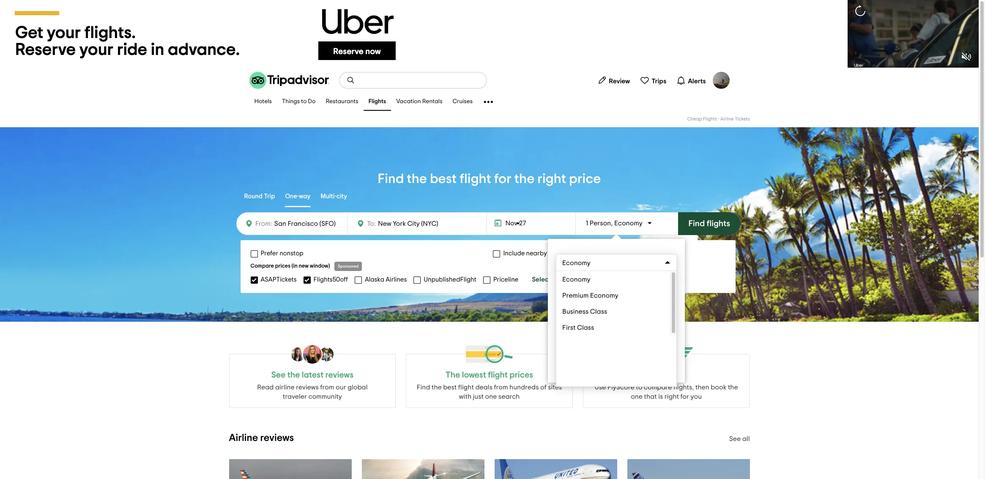 Task type: locate. For each thing, give the bounding box(es) containing it.
all for select all
[[553, 276, 560, 283]]

all
[[553, 276, 560, 283], [743, 436, 750, 443]]

nov
[[506, 220, 518, 227]]

0 horizontal spatial flyscore
[[608, 384, 635, 391]]

1 vertical spatial all
[[743, 436, 750, 443]]

restaurants link
[[321, 93, 364, 111]]

alaska
[[365, 276, 385, 283]]

flight for deals
[[459, 384, 474, 391]]

1 vertical spatial see
[[730, 436, 741, 443]]

read airline reviews from our global traveler community
[[257, 384, 368, 400]]

0 horizontal spatial right
[[538, 172, 567, 186]]

find inside 'find the best flight deals from hundreds of sites with just one search'
[[417, 384, 430, 391]]

airline reviews
[[229, 433, 294, 443]]

1 horizontal spatial flights
[[704, 117, 718, 121]]

0 for 0 seniors (65+)
[[557, 313, 561, 319]]

from
[[320, 384, 334, 391], [494, 384, 508, 391]]

class
[[591, 308, 608, 315], [577, 324, 595, 331]]

0 vertical spatial class
[[591, 308, 608, 315]]

find for find the best flight deals from hundreds of sites with just one search
[[417, 384, 430, 391]]

2 vertical spatial find
[[417, 384, 430, 391]]

1 horizontal spatial see
[[730, 436, 741, 443]]

latest
[[302, 371, 324, 379]]

round trip link
[[244, 187, 275, 207]]

1 horizontal spatial right
[[665, 393, 679, 400]]

class down (65+)
[[577, 324, 595, 331]]

alaska airlines
[[365, 276, 407, 283]]

flyscore up one
[[608, 384, 635, 391]]

find the best flight for the right price
[[378, 172, 601, 186]]

the inside use flyscore to compare flights, then book the one that is right for you
[[728, 384, 739, 391]]

book
[[711, 384, 727, 391]]

flights
[[369, 99, 386, 105], [704, 117, 718, 121]]

city
[[337, 193, 347, 200]]

2 horizontal spatial find
[[689, 220, 705, 228]]

1 from from the left
[[320, 384, 334, 391]]

multi-
[[321, 193, 337, 200]]

find
[[378, 172, 404, 186], [689, 220, 705, 228], [417, 384, 430, 391]]

0 horizontal spatial see
[[271, 371, 286, 379]]

airlines
[[386, 276, 407, 283]]

see for see all
[[730, 436, 741, 443]]

0 horizontal spatial 1
[[557, 295, 559, 302]]

1 left adult
[[557, 295, 559, 302]]

to left do
[[301, 99, 307, 105]]

0 left seniors
[[557, 313, 561, 319]]

0 vertical spatial all
[[553, 276, 560, 283]]

to up one
[[636, 384, 643, 391]]

reviews inside read airline reviews from our global traveler community
[[296, 384, 319, 391]]

all for see all
[[743, 436, 750, 443]]

one-way
[[285, 193, 311, 200]]

1 vertical spatial right
[[665, 393, 679, 400]]

flights50off
[[314, 276, 348, 283]]

0 seniors (65+)
[[557, 313, 601, 319]]

0 horizontal spatial to
[[301, 99, 307, 105]]

new
[[299, 264, 309, 269]]

lowest
[[462, 371, 486, 379]]

traveler community
[[283, 393, 342, 400]]

1 0 from the top
[[557, 313, 561, 319]]

advertisement region
[[0, 0, 979, 68]]

vacation rentals link
[[391, 93, 448, 111]]

flights left the vacation
[[369, 99, 386, 105]]

,
[[611, 220, 613, 227]]

1 vertical spatial best
[[443, 384, 457, 391]]

best for for
[[430, 172, 457, 186]]

cruises link
[[448, 93, 478, 111]]

0 horizontal spatial reviews
[[260, 433, 294, 443]]

0 vertical spatial see
[[271, 371, 286, 379]]

1 vertical spatial to
[[636, 384, 643, 391]]

From where? text field
[[272, 218, 343, 230]]

flights left -
[[704, 117, 718, 121]]

0 vertical spatial flyscore
[[650, 371, 683, 379]]

multi-city
[[321, 193, 347, 200]]

0 left first
[[557, 330, 561, 337]]

best for deals
[[443, 384, 457, 391]]

find inside find flights button
[[689, 220, 705, 228]]

seniors
[[562, 313, 584, 319]]

1 vertical spatial 1
[[557, 295, 559, 302]]

right
[[538, 172, 567, 186], [665, 393, 679, 400]]

include
[[504, 250, 525, 257]]

flights
[[707, 220, 731, 228]]

vacation
[[396, 99, 421, 105]]

0 horizontal spatial airline
[[229, 433, 258, 443]]

0 vertical spatial 0
[[557, 313, 561, 319]]

rentals
[[423, 99, 443, 105]]

flight inside 'find the best flight deals from hundreds of sites with just one search'
[[459, 384, 474, 391]]

1 horizontal spatial all
[[743, 436, 750, 443]]

None search field
[[340, 73, 486, 88]]

0 vertical spatial flights
[[369, 99, 386, 105]]

right right is
[[665, 393, 679, 400]]

-
[[719, 117, 720, 121]]

1 vertical spatial 0
[[557, 330, 561, 337]]

1 vertical spatial reviews
[[296, 384, 319, 391]]

priceline
[[494, 276, 519, 283]]

prices
[[275, 264, 291, 269]]

1 horizontal spatial 1
[[586, 220, 589, 227]]

from left our
[[320, 384, 334, 391]]

our
[[336, 384, 346, 391]]

see for see the latest reviews
[[271, 371, 286, 379]]

1 vertical spatial class
[[577, 324, 595, 331]]

first class
[[563, 324, 595, 331]]

flyscore up compare
[[650, 371, 683, 379]]

from inside read airline reviews from our global traveler community
[[320, 384, 334, 391]]

right left price
[[538, 172, 567, 186]]

with
[[459, 393, 472, 400]]

1 vertical spatial find
[[689, 220, 705, 228]]

1 horizontal spatial to
[[636, 384, 643, 391]]

see
[[271, 371, 286, 379], [730, 436, 741, 443]]

way
[[299, 193, 311, 200]]

To where? text field
[[376, 218, 454, 229]]

0 vertical spatial airline
[[721, 117, 734, 121]]

0 vertical spatial 1
[[586, 220, 589, 227]]

0 vertical spatial find
[[378, 172, 404, 186]]

0 horizontal spatial all
[[553, 276, 560, 283]]

0 vertical spatial best
[[430, 172, 457, 186]]

2 0 from the top
[[557, 330, 561, 337]]

compare
[[644, 384, 672, 391]]

the
[[446, 371, 460, 379]]

2 horizontal spatial reviews
[[326, 371, 354, 379]]

best inside 'find the best flight deals from hundreds of sites with just one search'
[[443, 384, 457, 391]]

0 horizontal spatial from
[[320, 384, 334, 391]]

of
[[541, 384, 547, 391]]

first
[[563, 324, 576, 331]]

flight
[[460, 172, 492, 186], [459, 384, 474, 391]]

airline
[[721, 117, 734, 121], [229, 433, 258, 443]]

adult
[[561, 295, 577, 302]]

things to do link
[[277, 93, 321, 111]]

1 vertical spatial airline
[[229, 433, 258, 443]]

1 left person
[[586, 220, 589, 227]]

select
[[532, 276, 552, 283]]

flyscore inside use flyscore to compare flights, then book the one that is right for you
[[608, 384, 635, 391]]

1
[[586, 220, 589, 227], [557, 295, 559, 302]]

0 vertical spatial flight
[[460, 172, 492, 186]]

airline
[[275, 384, 295, 391]]

window)
[[310, 264, 330, 269]]

1 horizontal spatial reviews
[[296, 384, 319, 391]]

things
[[282, 99, 300, 105]]

flight up with
[[459, 384, 474, 391]]

sites
[[548, 384, 562, 391]]

0 horizontal spatial find
[[378, 172, 404, 186]]

flight left 'for'
[[460, 172, 492, 186]]

1 vertical spatial flight
[[459, 384, 474, 391]]

class down 64)
[[591, 308, 608, 315]]

from up one search
[[494, 384, 508, 391]]

2 from from the left
[[494, 384, 508, 391]]

the for see the latest reviews
[[288, 371, 300, 379]]

cruises
[[453, 99, 473, 105]]

business
[[563, 308, 589, 315]]

1 for 1 adult (18-64)
[[557, 295, 559, 302]]

things to do
[[282, 99, 316, 105]]

0 vertical spatial right
[[538, 172, 567, 186]]

premium
[[563, 292, 589, 299]]

the inside 'find the best flight deals from hundreds of sites with just one search'
[[432, 384, 442, 391]]

from inside 'find the best flight deals from hundreds of sites with just one search'
[[494, 384, 508, 391]]

1 horizontal spatial find
[[417, 384, 430, 391]]

the
[[407, 172, 427, 186], [515, 172, 535, 186], [288, 371, 300, 379], [432, 384, 442, 391], [728, 384, 739, 391]]

1 horizontal spatial from
[[494, 384, 508, 391]]

1 vertical spatial flyscore
[[608, 384, 635, 391]]



Task type: describe. For each thing, give the bounding box(es) containing it.
read
[[257, 384, 274, 391]]

profile picture image
[[713, 72, 730, 89]]

vacation rentals
[[396, 99, 443, 105]]

trip
[[264, 193, 275, 200]]

round
[[244, 193, 263, 200]]

1 horizontal spatial airline
[[721, 117, 734, 121]]

use
[[595, 384, 606, 391]]

one-
[[285, 193, 299, 200]]

business class
[[563, 308, 608, 315]]

see all
[[730, 436, 750, 443]]

nearby
[[527, 250, 547, 257]]

to inside use flyscore to compare flights, then book the one that is right for you
[[636, 384, 643, 391]]

the lowest flight prices
[[446, 371, 534, 379]]

then
[[696, 384, 710, 391]]

nov 27
[[506, 220, 526, 227]]

(18-
[[578, 295, 588, 302]]

find for find the best flight for the right price
[[378, 172, 404, 186]]

just
[[473, 393, 484, 400]]

tickets
[[735, 117, 750, 121]]

prefer
[[261, 250, 278, 257]]

hotels link
[[249, 93, 277, 111]]

to:
[[367, 220, 376, 227]]

compare
[[251, 264, 274, 269]]

1 for 1 person , economy
[[586, 220, 589, 227]]

1 horizontal spatial flyscore
[[650, 371, 683, 379]]

flight prices
[[488, 371, 534, 379]]

select all
[[532, 276, 560, 283]]

27
[[519, 220, 526, 227]]

(65+)
[[586, 313, 601, 319]]

(in
[[292, 264, 298, 269]]

cheap
[[688, 117, 703, 121]]

alerts link
[[674, 72, 710, 89]]

asaptickets
[[261, 276, 297, 283]]

flights link
[[364, 93, 391, 111]]

include nearby airports
[[504, 250, 572, 257]]

see all link
[[730, 436, 750, 443]]

review
[[609, 78, 630, 84]]

(0-
[[589, 330, 597, 337]]

restaurants
[[326, 99, 359, 105]]

is
[[659, 393, 663, 400]]

do
[[308, 99, 316, 105]]

0 vertical spatial reviews
[[326, 371, 354, 379]]

one
[[631, 393, 643, 400]]

compare prices (in new window)
[[251, 264, 330, 269]]

for you
[[681, 393, 702, 400]]

find for find flights
[[689, 220, 705, 228]]

trips
[[652, 78, 667, 84]]

alerts
[[688, 78, 706, 84]]

review link
[[595, 72, 634, 89]]

1 vertical spatial flights
[[704, 117, 718, 121]]

0 for 0 children (0-17)
[[557, 330, 561, 337]]

find flights
[[689, 220, 731, 228]]

close
[[659, 367, 677, 374]]

2 vertical spatial reviews
[[260, 433, 294, 443]]

the for find the best flight deals from hundreds of sites with just one search
[[432, 384, 442, 391]]

for
[[494, 172, 512, 186]]

price
[[569, 172, 601, 186]]

right inside use flyscore to compare flights, then book the one that is right for you
[[665, 393, 679, 400]]

deals
[[476, 384, 493, 391]]

the for find the best flight for the right price
[[407, 172, 427, 186]]

trips link
[[637, 72, 670, 89]]

one search
[[485, 393, 520, 400]]

class for first class
[[577, 324, 595, 331]]

see the latest reviews
[[271, 371, 354, 379]]

that
[[645, 393, 657, 400]]

0 horizontal spatial flights
[[369, 99, 386, 105]]

cheap flights - airline tickets
[[688, 117, 750, 121]]

use flyscore to compare flights, then book the one that is right for you
[[595, 384, 739, 400]]

children
[[562, 330, 587, 337]]

64)
[[588, 295, 598, 302]]

one-way link
[[285, 187, 311, 207]]

find flights button
[[678, 212, 741, 235]]

global
[[348, 384, 368, 391]]

find the best flight deals from hundreds of sites with just one search
[[417, 384, 562, 400]]

prefer nonstop
[[261, 250, 304, 257]]

class for business class
[[591, 308, 608, 315]]

tripadvisor image
[[249, 72, 329, 89]]

unpublishedflight
[[424, 276, 477, 283]]

multi-city link
[[321, 187, 347, 207]]

1 adult (18-64)
[[557, 295, 598, 302]]

flight for for
[[460, 172, 492, 186]]

1 person , economy
[[586, 220, 643, 227]]

sponsored
[[338, 264, 359, 269]]

search image
[[347, 76, 355, 85]]

round trip
[[244, 193, 275, 200]]

premium economy
[[563, 292, 619, 299]]

from:
[[255, 220, 272, 227]]

0 vertical spatial to
[[301, 99, 307, 105]]

0 children (0-17)
[[557, 330, 605, 337]]



Task type: vqa. For each thing, say whether or not it's contained in the screenshot.
Find the best flight deals from hundreds of sites with just one search the
yes



